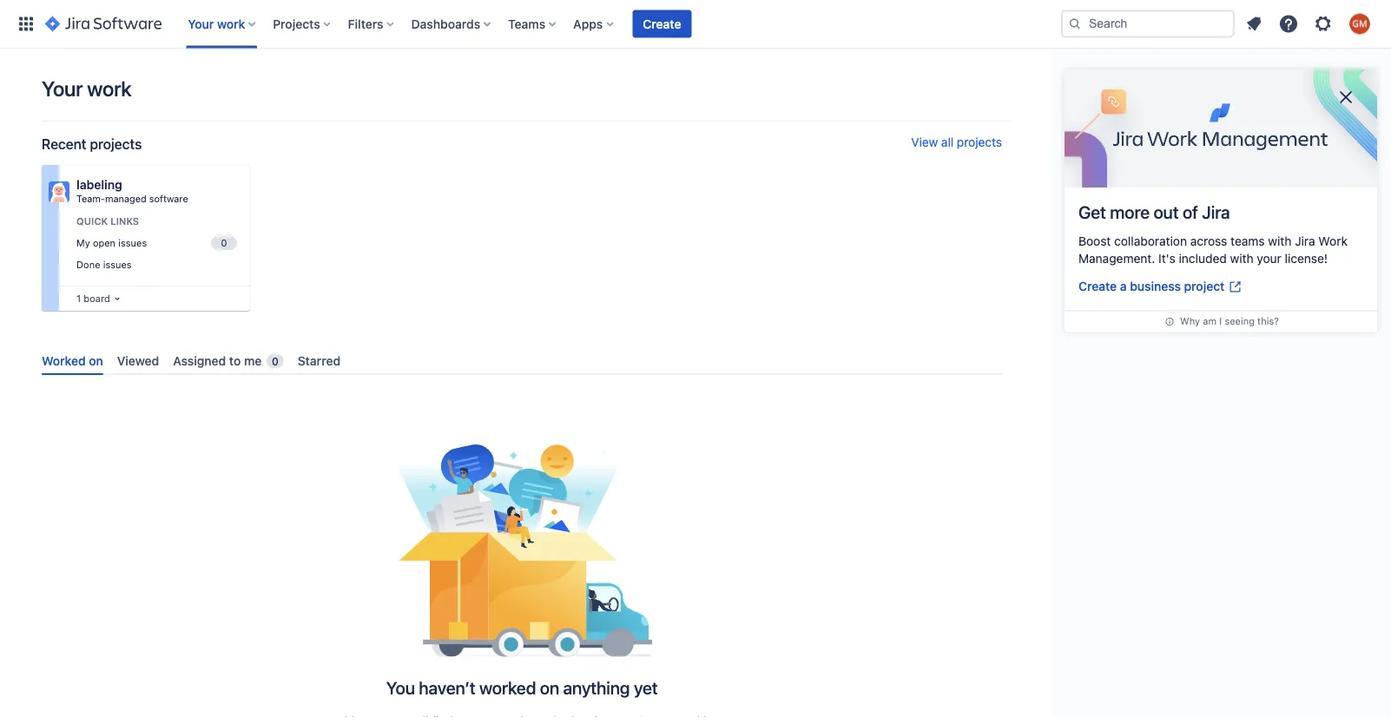 Task type: locate. For each thing, give the bounding box(es) containing it.
view all projects link
[[911, 135, 1003, 153]]

with down teams at the right top
[[1231, 251, 1254, 266]]

1
[[76, 293, 81, 304]]

filters
[[348, 17, 384, 31]]

done issues
[[76, 259, 132, 270]]

links
[[110, 216, 139, 227]]

issues down my open issues
[[103, 259, 132, 270]]

get
[[1079, 202, 1107, 222]]

settings image
[[1314, 13, 1334, 34]]

jira up license!
[[1295, 234, 1316, 248]]

your profile and settings image
[[1350, 13, 1371, 34]]

assigned to me
[[173, 354, 262, 368]]

1 vertical spatial with
[[1231, 251, 1254, 266]]

create left a
[[1079, 279, 1117, 294]]

you haven't worked on anything yet
[[386, 678, 658, 698]]

projects up labeling
[[90, 136, 142, 152]]

across
[[1191, 234, 1228, 248]]

0 horizontal spatial with
[[1231, 251, 1254, 266]]

my
[[76, 237, 90, 249]]

projects
[[957, 135, 1003, 149], [90, 136, 142, 152]]

0 vertical spatial work
[[217, 17, 245, 31]]

worked
[[42, 354, 86, 368]]

of
[[1183, 202, 1199, 222]]

close image
[[1336, 87, 1357, 108]]

work up recent projects
[[87, 76, 132, 101]]

work left projects
[[217, 17, 245, 31]]

work
[[1319, 234, 1348, 248]]

your inside dropdown button
[[188, 17, 214, 31]]

0 vertical spatial your
[[188, 17, 214, 31]]

1 vertical spatial jira
[[1295, 234, 1316, 248]]

tab list
[[35, 347, 1009, 375]]

create right apps dropdown button
[[643, 17, 681, 31]]

managed
[[105, 193, 147, 205]]

1 vertical spatial on
[[540, 678, 560, 698]]

with up your
[[1269, 234, 1292, 248]]

0 horizontal spatial on
[[89, 354, 103, 368]]

get more out of jira
[[1079, 202, 1231, 222]]

view all projects
[[911, 135, 1003, 149]]

on
[[89, 354, 103, 368], [540, 678, 560, 698]]

project
[[1185, 279, 1225, 294]]

issues
[[118, 237, 147, 249], [103, 259, 132, 270]]

your work
[[188, 17, 245, 31], [42, 76, 132, 101]]

0 vertical spatial issues
[[118, 237, 147, 249]]

business
[[1130, 279, 1181, 294]]

on right 'worked'
[[540, 678, 560, 698]]

banner
[[0, 0, 1392, 49]]

create inside "link"
[[1079, 279, 1117, 294]]

your
[[1257, 251, 1282, 266]]

1 horizontal spatial work
[[217, 17, 245, 31]]

included
[[1179, 251, 1227, 266]]

why am i seeing this?
[[1181, 316, 1280, 327]]

0 vertical spatial jira
[[1203, 202, 1231, 222]]

recent
[[42, 136, 86, 152]]

1 horizontal spatial your work
[[188, 17, 245, 31]]

apps button
[[568, 10, 621, 38]]

1 board button
[[73, 289, 124, 308]]

1 vertical spatial create
[[1079, 279, 1117, 294]]

1 vertical spatial your work
[[42, 76, 132, 101]]

create a business project link
[[1079, 278, 1243, 296]]

appswitcher icon image
[[16, 13, 36, 34]]

1 horizontal spatial your
[[188, 17, 214, 31]]

1 vertical spatial your
[[42, 76, 83, 101]]

teams button
[[503, 10, 563, 38]]

projects right "all"
[[957, 135, 1003, 149]]

create button
[[633, 10, 692, 38]]

work
[[217, 17, 245, 31], [87, 76, 132, 101]]

team-
[[76, 193, 105, 205]]

Search field
[[1062, 10, 1235, 38]]

boost
[[1079, 234, 1111, 248]]

1 vertical spatial work
[[87, 76, 132, 101]]

why
[[1181, 316, 1201, 327]]

create
[[643, 17, 681, 31], [1079, 279, 1117, 294]]

apps
[[574, 17, 603, 31]]

jira right of
[[1203, 202, 1231, 222]]

assigned
[[173, 354, 226, 368]]

0 vertical spatial create
[[643, 17, 681, 31]]

labeling team-managed software
[[76, 178, 188, 205]]

0 horizontal spatial projects
[[90, 136, 142, 152]]

this?
[[1258, 316, 1280, 327]]

labeling
[[76, 178, 122, 192]]

help image
[[1279, 13, 1300, 34]]

worked on
[[42, 354, 103, 368]]

with
[[1269, 234, 1292, 248], [1231, 251, 1254, 266]]

issues down links
[[118, 237, 147, 249]]

software
[[149, 193, 188, 205]]

on right worked
[[89, 354, 103, 368]]

done
[[76, 259, 100, 270]]

0 horizontal spatial jira
[[1203, 202, 1231, 222]]

create inside button
[[643, 17, 681, 31]]

1 horizontal spatial jira
[[1295, 234, 1316, 248]]

projects button
[[268, 10, 338, 38]]

your work up recent projects
[[42, 76, 132, 101]]

jira inside boost collaboration across teams with jira work management. it's included with your license!
[[1295, 234, 1316, 248]]

jira software image
[[45, 13, 162, 34], [45, 13, 162, 34]]

1 board
[[76, 293, 110, 304]]

your
[[188, 17, 214, 31], [42, 76, 83, 101]]

0 vertical spatial your work
[[188, 17, 245, 31]]

collaboration
[[1115, 234, 1188, 248]]

jira
[[1203, 202, 1231, 222], [1295, 234, 1316, 248]]

to
[[229, 354, 241, 368]]

1 horizontal spatial create
[[1079, 279, 1117, 294]]

starred
[[298, 354, 341, 368]]

projects
[[273, 17, 320, 31]]

1 horizontal spatial with
[[1269, 234, 1292, 248]]

1 horizontal spatial on
[[540, 678, 560, 698]]

quick links
[[76, 216, 139, 227]]

primary element
[[10, 0, 1062, 48]]

0 horizontal spatial work
[[87, 76, 132, 101]]

your work left projects
[[188, 17, 245, 31]]

0 horizontal spatial create
[[643, 17, 681, 31]]



Task type: vqa. For each thing, say whether or not it's contained in the screenshot.
THE BOARD icon
yes



Task type: describe. For each thing, give the bounding box(es) containing it.
search image
[[1069, 17, 1082, 31]]

am
[[1203, 316, 1217, 327]]

boost collaboration across teams with jira work management. it's included with your license!
[[1079, 234, 1348, 266]]

work inside dropdown button
[[217, 17, 245, 31]]

management.
[[1079, 251, 1156, 266]]

out
[[1154, 202, 1179, 222]]

0
[[272, 355, 279, 367]]

i
[[1220, 316, 1222, 327]]

worked
[[479, 678, 536, 698]]

me
[[244, 354, 262, 368]]

0 vertical spatial on
[[89, 354, 103, 368]]

board image
[[110, 292, 124, 306]]

dashboards
[[411, 17, 481, 31]]

0 horizontal spatial your work
[[42, 76, 132, 101]]

recent projects
[[42, 136, 142, 152]]

my open issues
[[76, 237, 147, 249]]

more
[[1110, 202, 1150, 222]]

it's
[[1159, 251, 1176, 266]]

create a business project
[[1079, 279, 1225, 294]]

0 horizontal spatial your
[[42, 76, 83, 101]]

a
[[1120, 279, 1127, 294]]

yet
[[634, 678, 658, 698]]

tab list containing worked on
[[35, 347, 1009, 375]]

create for create a business project
[[1079, 279, 1117, 294]]

open
[[93, 237, 116, 249]]

banner containing your work
[[0, 0, 1392, 49]]

filters button
[[343, 10, 401, 38]]

your work button
[[183, 10, 263, 38]]

notifications image
[[1244, 13, 1265, 34]]

create for create
[[643, 17, 681, 31]]

license!
[[1285, 251, 1328, 266]]

your work inside dropdown button
[[188, 17, 245, 31]]

0 vertical spatial with
[[1269, 234, 1292, 248]]

board
[[84, 293, 110, 304]]

1 vertical spatial issues
[[103, 259, 132, 270]]

you
[[386, 678, 415, 698]]

teams
[[508, 17, 546, 31]]

teams
[[1231, 234, 1265, 248]]

my open issues link
[[73, 233, 240, 253]]

quick
[[76, 216, 108, 227]]

all
[[942, 135, 954, 149]]

1 horizontal spatial projects
[[957, 135, 1003, 149]]

seeing
[[1225, 316, 1255, 327]]

anything
[[563, 678, 630, 698]]

issues inside 'link'
[[118, 237, 147, 249]]

view
[[911, 135, 938, 149]]

done issues link
[[73, 255, 240, 275]]

viewed
[[117, 354, 159, 368]]

dashboards button
[[406, 10, 498, 38]]

haven't
[[419, 678, 476, 698]]



